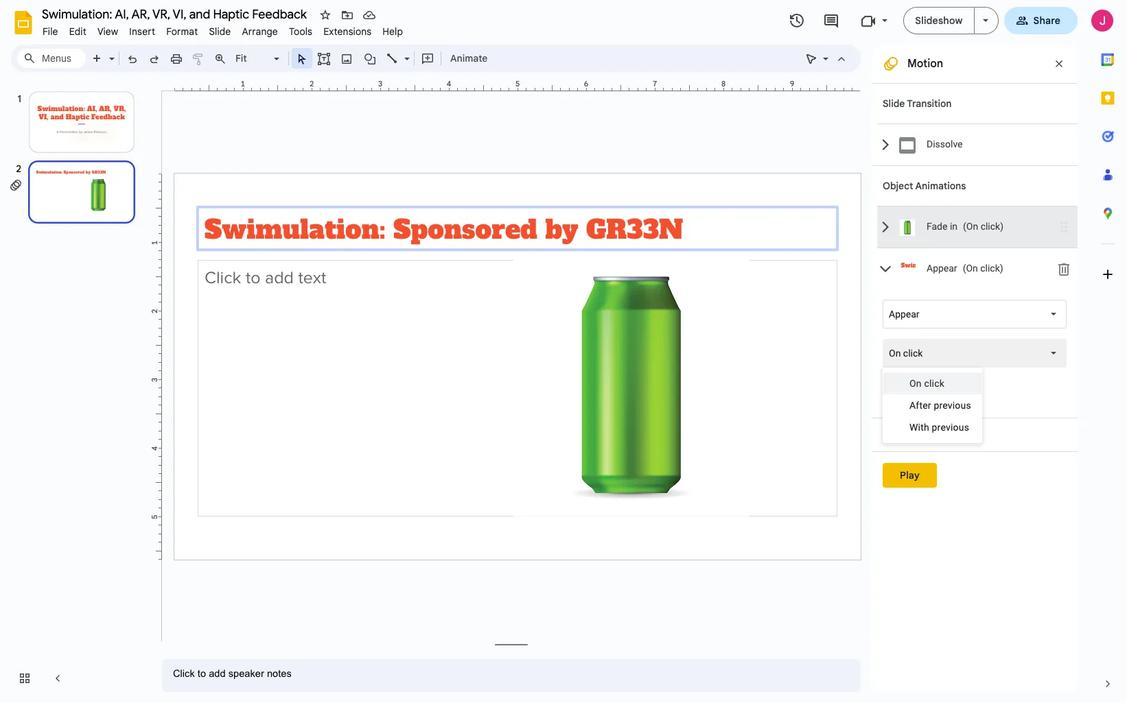 Task type: vqa. For each thing, say whether or not it's contained in the screenshot.
rightmost Appear
yes



Task type: locate. For each thing, give the bounding box(es) containing it.
share button
[[1004, 7, 1078, 34]]

previous down the paragraph
[[934, 400, 972, 411]]

appear inside tab
[[927, 263, 958, 274]]

appear up on click option
[[889, 309, 920, 320]]

tab
[[878, 0, 1080, 682], [878, 206, 1078, 248]]

1 vertical spatial previous
[[932, 422, 970, 433]]

0 vertical spatial appear
[[927, 263, 958, 274]]

0 horizontal spatial slide
[[209, 25, 231, 38]]

slide inside the motion section
[[883, 98, 905, 110]]

format
[[166, 25, 198, 38]]

tools
[[289, 25, 313, 38]]

share
[[1034, 14, 1061, 27]]

0 vertical spatial click
[[904, 348, 923, 359]]

edit
[[69, 25, 86, 38]]

appear
[[927, 263, 958, 274], [889, 309, 920, 320]]

slide right format
[[209, 25, 231, 38]]

slide transition
[[883, 98, 952, 110]]

1 tab from the top
[[878, 0, 1080, 682]]

menu bar containing file
[[37, 18, 409, 41]]

dissolve tab
[[878, 124, 1078, 165]]

slide
[[209, 25, 231, 38], [883, 98, 905, 110]]

1 vertical spatial click
[[925, 378, 945, 389]]

1 vertical spatial appear
[[889, 309, 920, 320]]

on click up 'after'
[[910, 378, 945, 389]]

motion
[[908, 57, 944, 71]]

menu bar inside menu bar banner
[[37, 18, 409, 41]]

format menu item
[[161, 23, 204, 40]]

tab containing appear
[[878, 0, 1080, 682]]

1 horizontal spatial slide
[[883, 98, 905, 110]]

help
[[383, 25, 403, 38]]

previous
[[934, 400, 972, 411], [932, 422, 970, 433]]

0 horizontal spatial click
[[904, 348, 923, 359]]

1 vertical spatial on click
[[910, 378, 945, 389]]

on up "by paragraph" 'option'
[[889, 348, 901, 359]]

tab list inside menu bar banner
[[1089, 41, 1128, 665]]

tab panel
[[876, 290, 1078, 418]]

play
[[900, 470, 920, 482]]

(on
[[963, 221, 979, 232], [963, 263, 978, 274]]

previous down 'after previous'
[[932, 422, 970, 433]]

tab panel inside object animations 'tab list'
[[876, 290, 1078, 418]]

object
[[883, 180, 914, 192]]

appear option
[[889, 308, 920, 321]]

1 vertical spatial (on
[[963, 263, 978, 274]]

appear (on click)
[[927, 263, 1004, 274]]

click up 'after previous'
[[925, 378, 945, 389]]

slide inside slide menu item
[[209, 25, 231, 38]]

0 horizontal spatial on
[[889, 348, 901, 359]]

arrange
[[242, 25, 278, 38]]

2 tab from the top
[[878, 206, 1078, 248]]

on up 'after'
[[910, 378, 922, 389]]

0 vertical spatial click)
[[981, 221, 1004, 232]]

on click
[[889, 348, 923, 359], [910, 378, 945, 389]]

click up by
[[904, 348, 923, 359]]

appear down fade
[[927, 263, 958, 274]]

(on down fade in (on click)
[[963, 263, 978, 274]]

click)
[[981, 221, 1004, 232], [981, 263, 1004, 274]]

on click up by
[[889, 348, 923, 359]]

Rename text field
[[37, 5, 314, 22]]

motion section
[[872, 0, 1080, 693]]

tab panel containing appear
[[876, 290, 1078, 418]]

tab list
[[1089, 41, 1128, 665]]

Star checkbox
[[316, 5, 335, 25]]

tools menu item
[[284, 23, 318, 40]]

on
[[889, 348, 901, 359], [910, 378, 922, 389]]

live pointer settings image
[[820, 49, 829, 54]]

1 vertical spatial on
[[910, 378, 922, 389]]

0 vertical spatial on click
[[889, 348, 923, 359]]

0 vertical spatial previous
[[934, 400, 972, 411]]

Zoom text field
[[233, 49, 272, 68]]

click
[[904, 348, 923, 359], [925, 378, 945, 389]]

help menu item
[[377, 23, 409, 40]]

navigation
[[0, 78, 151, 704]]

appear inside tab panel
[[889, 309, 920, 320]]

0 vertical spatial slide
[[209, 25, 231, 38]]

(on right in
[[963, 221, 979, 232]]

by paragraph
[[905, 386, 961, 397]]

click) down fade in (on click)
[[981, 263, 1004, 274]]

tab containing fade in
[[878, 206, 1078, 248]]

1 vertical spatial slide
[[883, 98, 905, 110]]

view
[[97, 25, 118, 38]]

list box
[[883, 368, 983, 444]]

previous for after previous
[[934, 400, 972, 411]]

1 vertical spatial click)
[[981, 263, 1004, 274]]

0 vertical spatial on
[[889, 348, 901, 359]]

on click option
[[889, 347, 923, 361]]

motion application
[[0, 0, 1128, 704]]

1 horizontal spatial appear
[[927, 263, 958, 274]]

tab inside object animations 'tab list'
[[878, 206, 1078, 248]]

slide left transition
[[883, 98, 905, 110]]

object animations
[[883, 180, 966, 192]]

dissolve
[[927, 139, 963, 150]]

appear for appear
[[889, 309, 920, 320]]

slide for slide transition
[[883, 98, 905, 110]]

after
[[910, 400, 932, 411]]

view menu item
[[92, 23, 124, 40]]

click) right in
[[981, 221, 1004, 232]]

0 horizontal spatial appear
[[889, 309, 920, 320]]

menu bar
[[37, 18, 409, 41]]



Task type: describe. For each thing, give the bounding box(es) containing it.
slide menu item
[[204, 23, 236, 40]]

add animation button
[[883, 427, 978, 444]]

file
[[43, 25, 58, 38]]

start slideshow (⌘+enter) image
[[983, 19, 988, 22]]

extensions
[[324, 25, 372, 38]]

with
[[910, 422, 930, 433]]

add
[[902, 429, 920, 442]]

fade in (on click)
[[927, 221, 1004, 232]]

2 click) from the top
[[981, 263, 1004, 274]]

insert image image
[[339, 49, 355, 68]]

object animations tab list
[[872, 0, 1080, 682]]

animation
[[923, 429, 969, 442]]

with previous
[[910, 422, 970, 433]]

animations
[[916, 180, 966, 192]]

Menus field
[[17, 49, 86, 68]]

menu bar banner
[[0, 0, 1128, 704]]

insert menu item
[[124, 23, 161, 40]]

shape image
[[362, 49, 378, 68]]

by
[[905, 386, 916, 397]]

fade
[[927, 221, 948, 232]]

in
[[950, 221, 958, 232]]

navigation inside motion application
[[0, 78, 151, 704]]

on click list box
[[883, 339, 1067, 368]]

0 vertical spatial (on
[[963, 221, 979, 232]]

list box containing on click
[[883, 368, 983, 444]]

mode and view toolbar
[[801, 45, 853, 72]]

previous for with previous
[[932, 422, 970, 433]]

edit menu item
[[64, 23, 92, 40]]

By paragraph checkbox
[[884, 385, 896, 397]]

slide for slide
[[209, 25, 231, 38]]

insert
[[129, 25, 155, 38]]

slideshow button
[[904, 7, 975, 34]]

new slide with layout image
[[106, 49, 115, 54]]

after previous
[[910, 400, 972, 411]]

click inside option
[[904, 348, 923, 359]]

on click inside list box
[[889, 348, 923, 359]]

file menu item
[[37, 23, 64, 40]]

transition
[[907, 98, 952, 110]]

main toolbar
[[85, 48, 495, 69]]

1 horizontal spatial click
[[925, 378, 945, 389]]

appear for appear (on click)
[[927, 263, 958, 274]]

extensions menu item
[[318, 23, 377, 40]]

add animation
[[902, 429, 969, 442]]

slideshow
[[916, 14, 963, 27]]

animate button
[[444, 48, 494, 69]]

arrange menu item
[[236, 23, 284, 40]]

1 click) from the top
[[981, 221, 1004, 232]]

animate
[[450, 52, 488, 65]]

1 horizontal spatial on
[[910, 378, 922, 389]]

paragraph
[[918, 386, 961, 397]]

on inside option
[[889, 348, 901, 359]]

Zoom field
[[231, 49, 286, 69]]

play button
[[883, 464, 937, 488]]



